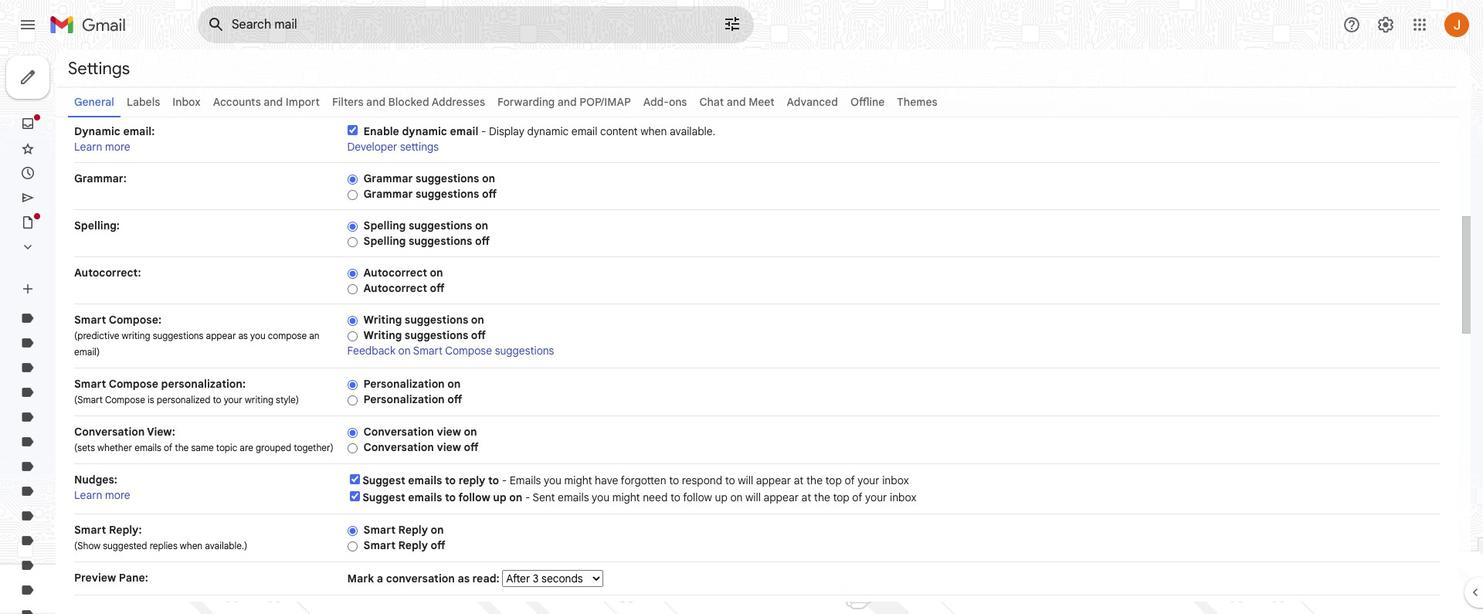 Task type: describe. For each thing, give the bounding box(es) containing it.
general link
[[74, 95, 114, 109]]

content
[[600, 124, 638, 138]]

enable
[[364, 124, 399, 138]]

emails
[[510, 474, 541, 488]]

Spelling suggestions off radio
[[347, 236, 357, 248]]

Autocorrect on radio
[[347, 268, 357, 280]]

0 vertical spatial at
[[794, 474, 804, 488]]

dynamic email: learn more
[[74, 124, 155, 154]]

1 vertical spatial compose
[[109, 377, 158, 391]]

Autocorrect off radio
[[347, 283, 357, 295]]

blocked
[[388, 95, 429, 109]]

0 vertical spatial inbox
[[882, 474, 909, 488]]

Personalization off radio
[[347, 395, 357, 406]]

off for spelling suggestions on
[[475, 234, 490, 248]]

filters and blocked addresses link
[[332, 95, 485, 109]]

1 vertical spatial the
[[807, 474, 823, 488]]

smart for smart compose: (predictive writing suggestions appear as you compose an email)
[[74, 313, 106, 327]]

personalization for personalization off
[[364, 393, 445, 406]]

whether
[[97, 442, 132, 454]]

available.
[[670, 124, 716, 138]]

off for writing suggestions on
[[471, 328, 486, 342]]

nudges: learn more
[[74, 473, 130, 502]]

mark
[[347, 572, 374, 586]]

accounts and import
[[213, 95, 320, 109]]

to right reply
[[488, 474, 499, 488]]

autocorrect off
[[364, 281, 445, 295]]

off for conversation view on
[[464, 440, 479, 454]]

display
[[489, 124, 525, 138]]

offline
[[851, 95, 885, 109]]

conversation for conversation view off
[[364, 440, 434, 454]]

grammar suggestions off
[[364, 187, 497, 201]]

writing suggestions on
[[364, 313, 484, 327]]

add-ons link
[[643, 95, 687, 109]]

available.)
[[205, 540, 247, 552]]

Smart Reply on radio
[[347, 525, 357, 537]]

spelling for spelling suggestions on
[[364, 219, 406, 233]]

off down personalization on
[[448, 393, 462, 406]]

to down conversation view off
[[445, 491, 456, 505]]

smart reply off
[[364, 539, 445, 552]]

suggestions inside smart compose: (predictive writing suggestions appear as you compose an email)
[[153, 330, 204, 342]]

themes
[[897, 95, 938, 109]]

Search mail text field
[[232, 17, 680, 32]]

support image
[[1343, 15, 1361, 34]]

reply
[[459, 474, 486, 488]]

1 vertical spatial -
[[502, 474, 507, 488]]

(sets
[[74, 442, 95, 454]]

autocorrect for autocorrect on
[[364, 266, 427, 280]]

1 follow from the left
[[459, 491, 490, 505]]

accounts and import link
[[213, 95, 320, 109]]

main menu image
[[19, 15, 37, 34]]

autocorrect:
[[74, 266, 141, 280]]

email:
[[123, 124, 155, 138]]

read:
[[473, 572, 500, 586]]

preview pane:
[[74, 571, 148, 585]]

offline link
[[851, 95, 885, 109]]

and for accounts
[[264, 95, 283, 109]]

Writing suggestions on radio
[[347, 315, 357, 327]]

0 vertical spatial compose
[[445, 344, 492, 358]]

the inside conversation view: (sets whether emails of the same topic are grouped together)
[[175, 442, 189, 454]]

gmail image
[[49, 9, 134, 40]]

reply for on
[[398, 523, 428, 537]]

(smart
[[74, 394, 103, 406]]

conversation view off
[[364, 440, 479, 454]]

writing for writing suggestions on
[[364, 313, 402, 327]]

appear inside smart compose: (predictive writing suggestions appear as you compose an email)
[[206, 330, 236, 342]]

emails inside conversation view: (sets whether emails of the same topic are grouped together)
[[135, 442, 161, 454]]

chat
[[700, 95, 724, 109]]

Smart Reply off radio
[[347, 541, 357, 552]]

inbox link
[[173, 95, 201, 109]]

suggested
[[103, 540, 147, 552]]

chat and meet
[[700, 95, 775, 109]]

forgotten
[[621, 474, 666, 488]]

meet
[[749, 95, 775, 109]]

1 up from the left
[[493, 491, 507, 505]]

learn inside 'nudges: learn more'
[[74, 488, 102, 502]]

2 vertical spatial your
[[865, 491, 887, 505]]

Spelling suggestions on radio
[[347, 221, 357, 232]]

(show
[[74, 540, 101, 552]]

2 vertical spatial you
[[592, 491, 610, 505]]

general
[[74, 95, 114, 109]]

your inside smart compose personalization: (smart compose is personalized to your writing style)
[[224, 394, 243, 406]]

1 vertical spatial inbox
[[890, 491, 917, 505]]

settings image
[[1377, 15, 1395, 34]]

respond
[[682, 474, 723, 488]]

chat and meet link
[[700, 95, 775, 109]]

emails right sent
[[558, 491, 589, 505]]

smart reply on
[[364, 523, 444, 537]]

1 vertical spatial will
[[746, 491, 761, 505]]

grammar suggestions on
[[364, 172, 495, 185]]

1 vertical spatial might
[[612, 491, 640, 505]]

developer
[[347, 140, 397, 154]]

add-
[[643, 95, 669, 109]]

spelling suggestions on
[[364, 219, 488, 233]]

writing for writing suggestions off
[[364, 328, 402, 342]]

are
[[240, 442, 253, 454]]

compose
[[268, 330, 307, 342]]

spelling for spelling suggestions off
[[364, 234, 406, 248]]

is
[[148, 394, 154, 406]]

conversation view: (sets whether emails of the same topic are grouped together)
[[74, 425, 334, 454]]

you for emails
[[544, 474, 562, 488]]

pop/imap
[[580, 95, 631, 109]]

advanced link
[[787, 95, 838, 109]]

same
[[191, 442, 214, 454]]

view for off
[[437, 440, 461, 454]]

2 vertical spatial compose
[[105, 394, 145, 406]]

a
[[377, 572, 383, 586]]

replies
[[150, 540, 178, 552]]

labels link
[[127, 95, 160, 109]]

Conversation view off radio
[[347, 443, 357, 454]]

search mail image
[[202, 11, 230, 39]]

2 vertical spatial appear
[[764, 491, 799, 505]]

enable dynamic email - display dynamic email content when available. developer settings
[[347, 124, 716, 154]]

you for as
[[250, 330, 266, 342]]

to inside smart compose personalization: (smart compose is personalized to your writing style)
[[213, 394, 221, 406]]

feedback on smart compose suggestions
[[347, 344, 554, 358]]



Task type: vqa. For each thing, say whether or not it's contained in the screenshot.
the top Personalization
yes



Task type: locate. For each thing, give the bounding box(es) containing it.
suggest emails to follow up on - sent emails you might need to follow up on will appear at the top of your inbox
[[363, 491, 917, 505]]

settings
[[400, 140, 439, 154]]

2 dynamic from the left
[[527, 124, 569, 138]]

1 spelling from the top
[[364, 219, 406, 233]]

nudges:
[[74, 473, 117, 487]]

on
[[482, 172, 495, 185], [475, 219, 488, 233], [430, 266, 443, 280], [471, 313, 484, 327], [398, 344, 411, 358], [448, 377, 461, 391], [464, 425, 477, 439], [509, 491, 523, 505], [730, 491, 743, 505], [431, 523, 444, 537]]

when
[[641, 124, 667, 138], [180, 540, 203, 552]]

your
[[224, 394, 243, 406], [858, 474, 880, 488], [865, 491, 887, 505]]

1 and from the left
[[264, 95, 283, 109]]

1 dynamic from the left
[[402, 124, 447, 138]]

as left 'read:'
[[458, 572, 470, 586]]

email)
[[74, 346, 100, 358]]

suggest emails to reply to - emails you might have forgotten to respond to will appear at the top of your inbox
[[363, 474, 909, 488]]

smart reply: (show suggested replies when available.)
[[74, 523, 247, 552]]

0 horizontal spatial email
[[450, 124, 479, 138]]

1 autocorrect from the top
[[364, 266, 427, 280]]

topic
[[216, 442, 237, 454]]

personalization on
[[364, 377, 461, 391]]

2 horizontal spatial -
[[525, 491, 530, 505]]

writing up feedback
[[364, 328, 402, 342]]

Grammar suggestions off radio
[[347, 189, 357, 201]]

style)
[[276, 394, 299, 406]]

up down respond
[[715, 491, 728, 505]]

learn more link down nudges:
[[74, 488, 130, 502]]

2 view from the top
[[437, 440, 461, 454]]

emails up the smart reply on
[[408, 491, 442, 505]]

2 suggest from the top
[[363, 491, 405, 505]]

0 vertical spatial might
[[564, 474, 592, 488]]

smart up (show
[[74, 523, 106, 537]]

conversation inside conversation view: (sets whether emails of the same topic are grouped together)
[[74, 425, 145, 439]]

personalization down personalization on
[[364, 393, 445, 406]]

you down have
[[592, 491, 610, 505]]

1 horizontal spatial -
[[502, 474, 507, 488]]

addresses
[[432, 95, 485, 109]]

1 horizontal spatial as
[[458, 572, 470, 586]]

off up mark a conversation as read:
[[431, 539, 445, 552]]

1 horizontal spatial follow
[[683, 491, 712, 505]]

and right filters
[[366, 95, 386, 109]]

top
[[826, 474, 842, 488], [833, 491, 850, 505]]

learn down "dynamic"
[[74, 140, 102, 154]]

navigation
[[0, 49, 185, 614]]

0 vertical spatial view
[[437, 425, 461, 439]]

1 vertical spatial writing
[[364, 328, 402, 342]]

smart for smart reply off
[[364, 539, 396, 552]]

2 reply from the top
[[398, 539, 428, 552]]

1 writing from the top
[[364, 313, 402, 327]]

None checkbox
[[347, 125, 357, 135]]

1 vertical spatial autocorrect
[[364, 281, 427, 295]]

conversation down conversation view on
[[364, 440, 434, 454]]

ons
[[669, 95, 687, 109]]

1 vertical spatial spelling
[[364, 234, 406, 248]]

1 learn from the top
[[74, 140, 102, 154]]

personalization off
[[364, 393, 462, 406]]

emails down conversation view off
[[408, 474, 442, 488]]

0 vertical spatial when
[[641, 124, 667, 138]]

1 more from the top
[[105, 140, 130, 154]]

pane:
[[119, 571, 148, 585]]

0 horizontal spatial follow
[[459, 491, 490, 505]]

at
[[794, 474, 804, 488], [802, 491, 811, 505]]

smart for smart reply: (show suggested replies when available.)
[[74, 523, 106, 537]]

add-ons
[[643, 95, 687, 109]]

off down spelling suggestions on
[[475, 234, 490, 248]]

1 vertical spatial your
[[858, 474, 880, 488]]

more inside dynamic email: learn more
[[105, 140, 130, 154]]

writing left 'style)'
[[245, 394, 274, 406]]

smart up (smart
[[74, 377, 106, 391]]

settings
[[68, 58, 130, 78]]

2 vertical spatial the
[[814, 491, 830, 505]]

as inside smart compose: (predictive writing suggestions appear as you compose an email)
[[238, 330, 248, 342]]

reply:
[[109, 523, 142, 537]]

reply for off
[[398, 539, 428, 552]]

1 email from the left
[[450, 124, 479, 138]]

2 up from the left
[[715, 491, 728, 505]]

sent
[[533, 491, 555, 505]]

1 vertical spatial you
[[544, 474, 562, 488]]

and left pop/imap
[[558, 95, 577, 109]]

personalized
[[157, 394, 211, 406]]

1 vertical spatial grammar
[[364, 187, 413, 201]]

conversation up whether
[[74, 425, 145, 439]]

grouped
[[256, 442, 292, 454]]

up left sent
[[493, 491, 507, 505]]

grammar right the grammar suggestions off radio at the top left of page
[[364, 187, 413, 201]]

1 vertical spatial as
[[458, 572, 470, 586]]

1 horizontal spatial you
[[544, 474, 562, 488]]

suggest
[[363, 474, 405, 488], [363, 491, 405, 505]]

the
[[175, 442, 189, 454], [807, 474, 823, 488], [814, 491, 830, 505]]

0 vertical spatial writing
[[122, 330, 150, 342]]

might left have
[[564, 474, 592, 488]]

autocorrect up autocorrect off
[[364, 266, 427, 280]]

you left compose
[[250, 330, 266, 342]]

1 grammar from the top
[[364, 172, 413, 185]]

inbox
[[173, 95, 201, 109]]

labels
[[127, 95, 160, 109]]

1 view from the top
[[437, 425, 461, 439]]

suggestions for writing suggestions off
[[405, 328, 468, 342]]

follow down reply
[[459, 491, 490, 505]]

when inside enable dynamic email - display dynamic email content when available. developer settings
[[641, 124, 667, 138]]

2 horizontal spatial you
[[592, 491, 610, 505]]

feedback
[[347, 344, 396, 358]]

more down nudges:
[[105, 488, 130, 502]]

spelling:
[[74, 219, 120, 233]]

to right respond
[[725, 474, 735, 488]]

1 vertical spatial learn
[[74, 488, 102, 502]]

spelling
[[364, 219, 406, 233], [364, 234, 406, 248]]

to right need
[[671, 491, 681, 505]]

forwarding
[[498, 95, 555, 109]]

Writing suggestions off radio
[[347, 331, 357, 342]]

when down add-
[[641, 124, 667, 138]]

personalization up the personalization off
[[364, 377, 445, 391]]

0 vertical spatial learn
[[74, 140, 102, 154]]

have
[[595, 474, 618, 488]]

and for forwarding
[[558, 95, 577, 109]]

(predictive
[[74, 330, 119, 342]]

autocorrect on
[[364, 266, 443, 280]]

2 email from the left
[[572, 124, 598, 138]]

view up conversation view off
[[437, 425, 461, 439]]

0 vertical spatial as
[[238, 330, 248, 342]]

personalization for personalization on
[[364, 377, 445, 391]]

smart inside smart reply: (show suggested replies when available.)
[[74, 523, 106, 537]]

0 vertical spatial autocorrect
[[364, 266, 427, 280]]

compose:
[[109, 313, 162, 327]]

suggest down conversation view off
[[363, 474, 405, 488]]

2 grammar from the top
[[364, 187, 413, 201]]

smart inside smart compose personalization: (smart compose is personalized to your writing style)
[[74, 377, 106, 391]]

1 vertical spatial of
[[845, 474, 855, 488]]

1 horizontal spatial email
[[572, 124, 598, 138]]

will
[[738, 474, 753, 488], [746, 491, 761, 505]]

2 and from the left
[[366, 95, 386, 109]]

writing
[[122, 330, 150, 342], [245, 394, 274, 406]]

grammar for grammar suggestions off
[[364, 187, 413, 201]]

0 horizontal spatial might
[[564, 474, 592, 488]]

- inside enable dynamic email - display dynamic email content when available. developer settings
[[481, 124, 486, 138]]

autocorrect for autocorrect off
[[364, 281, 427, 295]]

up
[[493, 491, 507, 505], [715, 491, 728, 505]]

2 autocorrect from the top
[[364, 281, 427, 295]]

to down the personalization: on the bottom left of the page
[[213, 394, 221, 406]]

0 vertical spatial reply
[[398, 523, 428, 537]]

off up reply
[[464, 440, 479, 454]]

- left emails
[[502, 474, 507, 488]]

1 vertical spatial view
[[437, 440, 461, 454]]

suggest up the smart reply on
[[363, 491, 405, 505]]

reply
[[398, 523, 428, 537], [398, 539, 428, 552]]

1 horizontal spatial when
[[641, 124, 667, 138]]

writing right writing suggestions on radio
[[364, 313, 402, 327]]

2 spelling from the top
[[364, 234, 406, 248]]

accounts
[[213, 95, 261, 109]]

smart up (predictive
[[74, 313, 106, 327]]

conversation up conversation view off
[[364, 425, 434, 439]]

0 vertical spatial the
[[175, 442, 189, 454]]

view
[[437, 425, 461, 439], [437, 440, 461, 454]]

learn
[[74, 140, 102, 154], [74, 488, 102, 502]]

0 vertical spatial top
[[826, 474, 842, 488]]

personalization:
[[161, 377, 246, 391]]

as
[[238, 330, 248, 342], [458, 572, 470, 586]]

1 horizontal spatial might
[[612, 491, 640, 505]]

when inside smart reply: (show suggested replies when available.)
[[180, 540, 203, 552]]

1 horizontal spatial dynamic
[[527, 124, 569, 138]]

forwarding and pop/imap link
[[498, 95, 631, 109]]

might
[[564, 474, 592, 488], [612, 491, 640, 505]]

0 vertical spatial will
[[738, 474, 753, 488]]

appear
[[206, 330, 236, 342], [756, 474, 791, 488], [764, 491, 799, 505]]

suggestions for spelling suggestions off
[[409, 234, 472, 248]]

dynamic down forwarding and pop/imap
[[527, 124, 569, 138]]

4 and from the left
[[727, 95, 746, 109]]

of
[[164, 442, 172, 454], [845, 474, 855, 488], [852, 491, 863, 505]]

writing inside smart compose: (predictive writing suggestions appear as you compose an email)
[[122, 330, 150, 342]]

grammar:
[[74, 172, 127, 185]]

0 vertical spatial writing
[[364, 313, 402, 327]]

off for smart reply on
[[431, 539, 445, 552]]

1 learn more link from the top
[[74, 140, 130, 154]]

smart down writing suggestions off
[[413, 344, 443, 358]]

1 vertical spatial top
[[833, 491, 850, 505]]

conversation
[[386, 572, 455, 586]]

smart for smart compose personalization: (smart compose is personalized to your writing style)
[[74, 377, 106, 391]]

forwarding and pop/imap
[[498, 95, 631, 109]]

off up writing suggestions on
[[430, 281, 445, 295]]

1 vertical spatial reply
[[398, 539, 428, 552]]

smart inside smart compose: (predictive writing suggestions appear as you compose an email)
[[74, 313, 106, 327]]

None checkbox
[[350, 474, 360, 484], [350, 491, 360, 501], [350, 474, 360, 484], [350, 491, 360, 501]]

conversation view on
[[364, 425, 477, 439]]

as left compose
[[238, 330, 248, 342]]

0 vertical spatial -
[[481, 124, 486, 138]]

2 learn more link from the top
[[74, 488, 130, 502]]

might down suggest emails to reply to - emails you might have forgotten to respond to will appear at the top of your inbox
[[612, 491, 640, 505]]

suggestions
[[416, 172, 479, 185], [416, 187, 479, 201], [409, 219, 472, 233], [409, 234, 472, 248], [405, 313, 468, 327], [405, 328, 468, 342], [153, 330, 204, 342], [495, 344, 554, 358]]

and right chat
[[727, 95, 746, 109]]

compose up is
[[109, 377, 158, 391]]

0 vertical spatial appear
[[206, 330, 236, 342]]

0 vertical spatial your
[[224, 394, 243, 406]]

autocorrect down autocorrect on
[[364, 281, 427, 295]]

filters
[[332, 95, 364, 109]]

dynamic
[[74, 124, 120, 138]]

you up sent
[[544, 474, 562, 488]]

grammar for grammar suggestions on
[[364, 172, 413, 185]]

Grammar suggestions on radio
[[347, 174, 357, 185]]

need
[[643, 491, 668, 505]]

when right replies
[[180, 540, 203, 552]]

follow down respond
[[683, 491, 712, 505]]

themes link
[[897, 95, 938, 109]]

smart
[[74, 313, 106, 327], [413, 344, 443, 358], [74, 377, 106, 391], [74, 523, 106, 537], [364, 523, 396, 537], [364, 539, 396, 552]]

suggest for suggest emails to reply to - emails you might have forgotten to respond to will appear at the top of your inbox
[[363, 474, 405, 488]]

0 horizontal spatial when
[[180, 540, 203, 552]]

1 vertical spatial suggest
[[363, 491, 405, 505]]

you inside smart compose: (predictive writing suggestions appear as you compose an email)
[[250, 330, 266, 342]]

2 follow from the left
[[683, 491, 712, 505]]

you
[[250, 330, 266, 342], [544, 474, 562, 488], [592, 491, 610, 505]]

suggest for suggest emails to follow up on - sent emails you might need to follow up on will appear at the top of your inbox
[[363, 491, 405, 505]]

2 vertical spatial of
[[852, 491, 863, 505]]

1 horizontal spatial writing
[[245, 394, 274, 406]]

Personalization on radio
[[347, 379, 357, 391]]

compose down writing suggestions off
[[445, 344, 492, 358]]

to left respond
[[669, 474, 679, 488]]

advanced search options image
[[717, 8, 748, 39]]

0 horizontal spatial as
[[238, 330, 248, 342]]

more down "dynamic"
[[105, 140, 130, 154]]

Conversation view on radio
[[347, 427, 357, 439]]

None search field
[[198, 6, 754, 43]]

1 reply from the top
[[398, 523, 428, 537]]

0 horizontal spatial dynamic
[[402, 124, 447, 138]]

1 vertical spatial more
[[105, 488, 130, 502]]

0 vertical spatial learn more link
[[74, 140, 130, 154]]

learn down nudges:
[[74, 488, 102, 502]]

0 vertical spatial grammar
[[364, 172, 413, 185]]

1 vertical spatial when
[[180, 540, 203, 552]]

view:
[[147, 425, 175, 439]]

- left display
[[481, 124, 486, 138]]

of inside conversation view: (sets whether emails of the same topic are grouped together)
[[164, 442, 172, 454]]

view down conversation view on
[[437, 440, 461, 454]]

spelling right spelling suggestions off radio
[[364, 234, 406, 248]]

1 personalization from the top
[[364, 377, 445, 391]]

smart right smart reply off radio
[[364, 539, 396, 552]]

off for grammar suggestions on
[[482, 187, 497, 201]]

to left reply
[[445, 474, 456, 488]]

compose left is
[[105, 394, 145, 406]]

- left sent
[[525, 491, 530, 505]]

1 vertical spatial learn more link
[[74, 488, 130, 502]]

2 writing from the top
[[364, 328, 402, 342]]

compose
[[445, 344, 492, 358], [109, 377, 158, 391], [105, 394, 145, 406]]

1 vertical spatial appear
[[756, 474, 791, 488]]

0 vertical spatial you
[[250, 330, 266, 342]]

0 horizontal spatial up
[[493, 491, 507, 505]]

smart for smart reply on
[[364, 523, 396, 537]]

emails down view:
[[135, 442, 161, 454]]

conversation for conversation view on
[[364, 425, 434, 439]]

writing down compose:
[[122, 330, 150, 342]]

email down addresses
[[450, 124, 479, 138]]

0 horizontal spatial -
[[481, 124, 486, 138]]

filters and blocked addresses
[[332, 95, 485, 109]]

advanced
[[787, 95, 838, 109]]

1 vertical spatial writing
[[245, 394, 274, 406]]

suggestions for grammar suggestions off
[[416, 187, 479, 201]]

suggestions for spelling suggestions on
[[409, 219, 472, 233]]

learn more link down "dynamic"
[[74, 140, 130, 154]]

0 horizontal spatial you
[[250, 330, 266, 342]]

2 more from the top
[[105, 488, 130, 502]]

3 and from the left
[[558, 95, 577, 109]]

and left import
[[264, 95, 283, 109]]

smart right smart reply on radio
[[364, 523, 396, 537]]

suggestions for writing suggestions on
[[405, 313, 468, 327]]

dynamic up "settings"
[[402, 124, 447, 138]]

0 horizontal spatial writing
[[122, 330, 150, 342]]

0 vertical spatial more
[[105, 140, 130, 154]]

learn more link for more
[[74, 488, 130, 502]]

import
[[286, 95, 320, 109]]

inbox
[[882, 474, 909, 488], [890, 491, 917, 505]]

2 vertical spatial -
[[525, 491, 530, 505]]

1 horizontal spatial up
[[715, 491, 728, 505]]

personalization
[[364, 377, 445, 391], [364, 393, 445, 406]]

to
[[213, 394, 221, 406], [445, 474, 456, 488], [488, 474, 499, 488], [669, 474, 679, 488], [725, 474, 735, 488], [445, 491, 456, 505], [671, 491, 681, 505]]

conversation for conversation view: (sets whether emails of the same topic are grouped together)
[[74, 425, 145, 439]]

0 vertical spatial personalization
[[364, 377, 445, 391]]

smart compose personalization: (smart compose is personalized to your writing style)
[[74, 377, 299, 406]]

an
[[309, 330, 320, 342]]

and for chat
[[727, 95, 746, 109]]

email left the "content"
[[572, 124, 598, 138]]

learn more link
[[74, 140, 130, 154], [74, 488, 130, 502]]

more
[[105, 140, 130, 154], [105, 488, 130, 502]]

reply down the smart reply on
[[398, 539, 428, 552]]

0 vertical spatial suggest
[[363, 474, 405, 488]]

preview
[[74, 571, 116, 585]]

1 suggest from the top
[[363, 474, 405, 488]]

smart compose: (predictive writing suggestions appear as you compose an email)
[[74, 313, 320, 358]]

developer settings link
[[347, 140, 439, 154]]

view for on
[[437, 425, 461, 439]]

1 vertical spatial personalization
[[364, 393, 445, 406]]

and for filters
[[366, 95, 386, 109]]

spelling suggestions off
[[364, 234, 490, 248]]

writing inside smart compose personalization: (smart compose is personalized to your writing style)
[[245, 394, 274, 406]]

off up feedback on smart compose suggestions link
[[471, 328, 486, 342]]

1 vertical spatial at
[[802, 491, 811, 505]]

more inside 'nudges: learn more'
[[105, 488, 130, 502]]

reply up the smart reply off
[[398, 523, 428, 537]]

learn more link for learn
[[74, 140, 130, 154]]

0 vertical spatial spelling
[[364, 219, 406, 233]]

2 learn from the top
[[74, 488, 102, 502]]

learn inside dynamic email: learn more
[[74, 140, 102, 154]]

spelling right spelling suggestions on option
[[364, 219, 406, 233]]

suggestions for grammar suggestions on
[[416, 172, 479, 185]]

off down grammar suggestions on
[[482, 187, 497, 201]]

together)
[[294, 442, 334, 454]]

0 vertical spatial of
[[164, 442, 172, 454]]

2 personalization from the top
[[364, 393, 445, 406]]

grammar down developer settings link on the left top
[[364, 172, 413, 185]]



